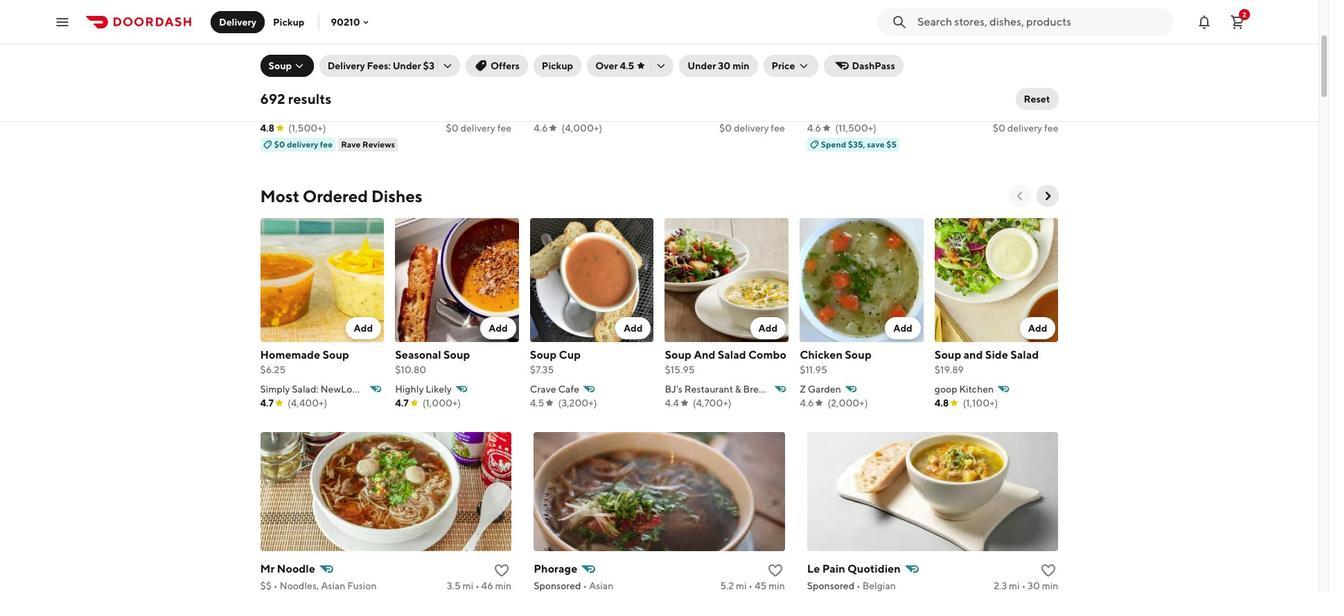 Task type: locate. For each thing, give the bounding box(es) containing it.
3 items, open order cart image
[[1229, 14, 1246, 30]]

delivery for (4,000+)
[[734, 123, 769, 134]]

$7.35
[[530, 364, 554, 375]]

34
[[1029, 107, 1040, 119]]

3.5
[[447, 580, 461, 592]]

2 sponsored from the left
[[807, 580, 855, 592]]

click to add this store to your saved list image for phorage
[[767, 562, 784, 579]]

sponsored for phorage
[[534, 580, 581, 592]]

(11,500+)
[[835, 123, 877, 134]]

46
[[481, 580, 493, 592]]

salad right side
[[1010, 348, 1039, 362]]

fee for (4,000+)
[[771, 123, 785, 134]]

1 add from the left
[[354, 323, 373, 334]]

price button
[[763, 55, 819, 77]]

soup right seasonal
[[443, 348, 470, 362]]

$​0
[[446, 123, 458, 134], [719, 123, 732, 134], [993, 123, 1005, 134]]

2 asian from the left
[[589, 580, 614, 592]]

rave
[[341, 139, 361, 150]]

delivery
[[460, 123, 495, 134], [734, 123, 769, 134], [1007, 123, 1042, 134], [287, 139, 318, 150]]

newlowprices
[[320, 384, 387, 395]]

salad right and
[[718, 348, 746, 362]]

combo
[[748, 348, 786, 362]]

4.5 down crave
[[530, 398, 544, 409]]

0 horizontal spatial 30
[[718, 60, 731, 71]]

add for soup and salad combo
[[759, 323, 778, 334]]

2 horizontal spatial $​0 delivery fee
[[993, 123, 1059, 134]]

0 vertical spatial delivery
[[219, 16, 256, 27]]

bj's restaurant & brewhouse
[[665, 384, 793, 395]]

pickup up soup button
[[273, 16, 305, 27]]

1 vertical spatial 4.8
[[935, 398, 949, 409]]

mi right 2.3
[[1009, 580, 1020, 592]]

0 vertical spatial pickup button
[[265, 11, 313, 33]]

mi right 3.3
[[1010, 107, 1021, 119]]

click to add this store to your saved list image up 3.3 mi • 34 min
[[1041, 89, 1057, 106]]

min inside the "under 30 min" button
[[733, 60, 750, 71]]

1 horizontal spatial salad
[[1010, 348, 1039, 362]]

1 sponsored from the left
[[534, 580, 581, 592]]

0 vertical spatial click to add this store to your saved list image
[[1041, 89, 1057, 106]]

$​0 delivery fee for (1,500+)
[[446, 123, 512, 134]]

0 horizontal spatial pickup
[[273, 16, 305, 27]]

0 horizontal spatial $​0 delivery fee
[[446, 123, 512, 134]]

min right 46
[[495, 580, 512, 592]]

salad inside soup and salad combo $15.95
[[718, 348, 746, 362]]

seasonal soup $10.80
[[395, 348, 470, 375]]

1 vertical spatial click to add this store to your saved list image
[[1041, 562, 1057, 579]]

0 horizontal spatial asian
[[321, 580, 345, 592]]

min
[[733, 60, 750, 71], [1042, 107, 1059, 119], [495, 580, 512, 592], [769, 580, 785, 592], [1042, 580, 1059, 592]]

mr noodle
[[260, 562, 315, 576]]

692 results
[[260, 91, 332, 107]]

2 $​0 delivery fee from the left
[[719, 123, 785, 134]]

click to add this store to your saved list image for mr noodle
[[494, 562, 510, 579]]

4.8 down goop on the right
[[935, 398, 949, 409]]

pickup button up soup button
[[265, 11, 313, 33]]

click to add this store to your saved list image up 3.5 mi • 46 min
[[494, 562, 510, 579]]

•
[[1023, 107, 1027, 119], [274, 580, 278, 592], [475, 580, 479, 592], [583, 580, 587, 592], [749, 580, 753, 592], [857, 580, 861, 592], [1022, 580, 1026, 592]]

simply salad: newlowprices
[[260, 384, 387, 395]]

0 vertical spatial 4.5
[[620, 60, 634, 71]]

kitchen
[[959, 384, 994, 395]]

0 vertical spatial 4.8
[[260, 123, 274, 134]]

5.2 mi • 45 min
[[720, 580, 785, 592]]

pickup for the rightmost pickup button
[[542, 60, 573, 71]]

pickup button left over
[[534, 55, 582, 77]]

likely
[[426, 384, 452, 395]]

mi for mr noodle
[[463, 580, 473, 592]]

0 horizontal spatial $​0
[[446, 123, 458, 134]]

0 horizontal spatial sponsored
[[534, 580, 581, 592]]

1 $​0 delivery fee from the left
[[446, 123, 512, 134]]

2 4.7 from the left
[[395, 398, 409, 409]]

0 vertical spatial 30
[[718, 60, 731, 71]]

z
[[800, 384, 806, 395]]

1 vertical spatial delivery
[[328, 60, 365, 71]]

4.6 down z
[[800, 398, 814, 409]]

4 add from the left
[[759, 323, 778, 334]]

30 inside button
[[718, 60, 731, 71]]

2
[[1243, 10, 1247, 18]]

4.8 up $0
[[260, 123, 274, 134]]

mi right 5.2
[[736, 580, 747, 592]]

4.5 inside over 4.5 button
[[620, 60, 634, 71]]

save
[[867, 139, 885, 150]]

1 horizontal spatial 30
[[1028, 580, 1040, 592]]

3 $​0 from the left
[[993, 123, 1005, 134]]

soup up simply salad: newlowprices
[[323, 348, 349, 362]]

4.5
[[620, 60, 634, 71], [530, 398, 544, 409]]

6 add from the left
[[1028, 323, 1047, 334]]

dashpass
[[852, 60, 895, 71]]

4.8 for (1,500+)
[[260, 123, 274, 134]]

chicken soup $11.95
[[800, 348, 872, 375]]

1 vertical spatial pickup button
[[534, 55, 582, 77]]

click to add this store to your saved list image up 5.2 mi • 45 min in the bottom of the page
[[767, 562, 784, 579]]

1 horizontal spatial pickup
[[542, 60, 573, 71]]

min left price
[[733, 60, 750, 71]]

1 click to add this store to your saved list image from the top
[[1041, 89, 1057, 106]]

salad inside the soup and side salad $19.89
[[1010, 348, 1039, 362]]

delivery inside button
[[219, 16, 256, 27]]

4.4
[[665, 398, 679, 409]]

1 horizontal spatial $​0
[[719, 123, 732, 134]]

1 horizontal spatial click to add this store to your saved list image
[[767, 562, 784, 579]]

price
[[772, 60, 795, 71]]

4.8 for (1,100+)
[[935, 398, 949, 409]]

(4,000+)
[[562, 123, 602, 134]]

delivery for delivery fees: under $3
[[328, 60, 365, 71]]

min right 45 in the bottom right of the page
[[769, 580, 785, 592]]

and
[[964, 348, 983, 362]]

3.5 mi • 46 min
[[447, 580, 512, 592]]

click to add this store to your saved list image
[[494, 562, 510, 579], [767, 562, 784, 579]]

4.7 down the simply
[[260, 398, 274, 409]]

delivery for (1,500+)
[[460, 123, 495, 134]]

5 add from the left
[[893, 323, 913, 334]]

(4,400+)
[[288, 398, 327, 409]]

4.6 for (2,000+)
[[800, 398, 814, 409]]

30 right 2.3
[[1028, 580, 1040, 592]]

soup up $7.35
[[530, 348, 557, 362]]

30
[[718, 60, 731, 71], [1028, 580, 1040, 592]]

mr
[[260, 562, 275, 576]]

under 30 min
[[688, 60, 750, 71]]

30 left price
[[718, 60, 731, 71]]

$3
[[423, 60, 435, 71]]

mi
[[1010, 107, 1021, 119], [463, 580, 473, 592], [736, 580, 747, 592], [1009, 580, 1020, 592]]

click to add this store to your saved list image
[[1041, 89, 1057, 106], [1041, 562, 1057, 579]]

(1,500+)
[[288, 123, 326, 134]]

2 click to add this store to your saved list image from the top
[[1041, 562, 1057, 579]]

1 4.7 from the left
[[260, 398, 274, 409]]

$​0 delivery fee for (11,500+)
[[993, 123, 1059, 134]]

soup inside the soup and side salad $19.89
[[935, 348, 961, 362]]

1 horizontal spatial 4.5
[[620, 60, 634, 71]]

Store search: begin typing to search for stores available on DoorDash text field
[[918, 14, 1166, 29]]

$0 delivery fee
[[274, 139, 333, 150]]

sponsored
[[534, 580, 581, 592], [807, 580, 855, 592]]

$$
[[260, 580, 272, 592]]

soup up $19.89
[[935, 348, 961, 362]]

4.6 up spend
[[807, 123, 821, 134]]

0 horizontal spatial under
[[393, 60, 421, 71]]

2.3
[[994, 580, 1007, 592]]

dishes
[[371, 186, 422, 206]]

4.8
[[260, 123, 274, 134], [935, 398, 949, 409]]

soup
[[269, 60, 292, 71], [323, 348, 349, 362], [443, 348, 470, 362], [530, 348, 557, 362], [665, 348, 692, 362], [845, 348, 872, 362], [935, 348, 961, 362]]

1 horizontal spatial delivery
[[328, 60, 365, 71]]

add
[[354, 323, 373, 334], [489, 323, 508, 334], [624, 323, 643, 334], [759, 323, 778, 334], [893, 323, 913, 334], [1028, 323, 1047, 334]]

0 horizontal spatial 4.7
[[260, 398, 274, 409]]

2 $​0 from the left
[[719, 123, 732, 134]]

pickup left over
[[542, 60, 573, 71]]

soup right the chicken
[[845, 348, 872, 362]]

reset
[[1024, 94, 1050, 105]]

fee down price
[[771, 123, 785, 134]]

2 under from the left
[[688, 60, 716, 71]]

3.3 mi • 34 min
[[995, 107, 1059, 119]]

delivery
[[219, 16, 256, 27], [328, 60, 365, 71]]

1 vertical spatial pickup
[[542, 60, 573, 71]]

under inside button
[[688, 60, 716, 71]]

fees:
[[367, 60, 391, 71]]

4.5 right over
[[620, 60, 634, 71]]

1 salad from the left
[[718, 348, 746, 362]]

0 horizontal spatial click to add this store to your saved list image
[[494, 562, 510, 579]]

asian
[[321, 580, 345, 592], [589, 580, 614, 592]]

$​0 for (4,000+)
[[719, 123, 732, 134]]

seasonal
[[395, 348, 441, 362]]

min right 2.3
[[1042, 580, 1059, 592]]

salad
[[718, 348, 746, 362], [1010, 348, 1039, 362]]

1 $​0 from the left
[[446, 123, 458, 134]]

2 button
[[1224, 8, 1252, 36]]

soup up daughter's
[[269, 60, 292, 71]]

3 add from the left
[[624, 323, 643, 334]]

4.7 down highly
[[395, 398, 409, 409]]

phorage
[[534, 562, 577, 576]]

4.6
[[534, 123, 548, 134], [807, 123, 821, 134], [800, 398, 814, 409]]

sponsored down pain
[[807, 580, 855, 592]]

3 $​0 delivery fee from the left
[[993, 123, 1059, 134]]

0 vertical spatial pickup
[[273, 16, 305, 27]]

under
[[393, 60, 421, 71], [688, 60, 716, 71]]

1 horizontal spatial under
[[688, 60, 716, 71]]

$​0 delivery fee
[[446, 123, 512, 134], [719, 123, 785, 134], [993, 123, 1059, 134]]

crave cafe
[[530, 384, 579, 395]]

add for soup cup
[[624, 323, 643, 334]]

soup inside soup cup $7.35
[[530, 348, 557, 362]]

fee
[[497, 123, 512, 134], [771, 123, 785, 134], [1044, 123, 1059, 134], [320, 139, 333, 150]]

soup cup $7.35
[[530, 348, 581, 375]]

2 horizontal spatial $​0
[[993, 123, 1005, 134]]

0 horizontal spatial 4.8
[[260, 123, 274, 134]]

1 horizontal spatial asian
[[589, 580, 614, 592]]

spend $35, save $5
[[821, 139, 897, 150]]

noodles,
[[280, 580, 319, 592]]

garden
[[808, 384, 841, 395]]

soup inside homemade soup $6.25
[[323, 348, 349, 362]]

0 horizontal spatial delivery
[[219, 16, 256, 27]]

delivery for delivery
[[219, 16, 256, 27]]

1 vertical spatial 4.5
[[530, 398, 544, 409]]

0 horizontal spatial salad
[[718, 348, 746, 362]]

1 vertical spatial 30
[[1028, 580, 1040, 592]]

5.2
[[720, 580, 734, 592]]

1 horizontal spatial 4.8
[[935, 398, 949, 409]]

click to add this store to your saved list image up '2.3 mi • 30 min'
[[1041, 562, 1057, 579]]

soup up $15.95
[[665, 348, 692, 362]]

cup
[[559, 348, 581, 362]]

fee down offers on the top left
[[497, 123, 512, 134]]

cafe
[[558, 384, 579, 395]]

min for phorage
[[769, 580, 785, 592]]

mi right 3.5 on the left bottom
[[463, 580, 473, 592]]

1 horizontal spatial sponsored
[[807, 580, 855, 592]]

0 horizontal spatial 4.5
[[530, 398, 544, 409]]

1 horizontal spatial 4.7
[[395, 398, 409, 409]]

4.6 left (4,000+)
[[534, 123, 548, 134]]

1 click to add this store to your saved list image from the left
[[494, 562, 510, 579]]

fee down 3.3 mi • 34 min
[[1044, 123, 1059, 134]]

sponsored down the phorage
[[534, 580, 581, 592]]

2 click to add this store to your saved list image from the left
[[767, 562, 784, 579]]

1 horizontal spatial $​0 delivery fee
[[719, 123, 785, 134]]

notification bell image
[[1196, 14, 1213, 30]]

2 salad from the left
[[1010, 348, 1039, 362]]

simply
[[260, 384, 290, 395]]



Task type: describe. For each thing, give the bounding box(es) containing it.
4.6 for (4,000+)
[[534, 123, 548, 134]]

$$ • noodles, asian fusion
[[260, 580, 377, 592]]

quotidien
[[848, 562, 901, 576]]

sponsored for le pain quotidien
[[807, 580, 855, 592]]

soup and side salad $19.89
[[935, 348, 1039, 375]]

previous button of carousel image
[[1013, 189, 1027, 203]]

(4,700+)
[[693, 398, 731, 409]]

le
[[807, 562, 820, 576]]

&
[[735, 384, 741, 395]]

soup and salad combo $15.95
[[665, 348, 786, 375]]

4.6 for (11,500+)
[[807, 123, 821, 134]]

brewhouse
[[743, 384, 793, 395]]

bj's
[[665, 384, 683, 395]]

mi for phorage
[[736, 580, 747, 592]]

homemade
[[260, 348, 320, 362]]

pain
[[822, 562, 845, 576]]

restaurant
[[684, 384, 733, 395]]

under 30 min button
[[679, 55, 758, 77]]

over
[[595, 60, 618, 71]]

$35,
[[848, 139, 865, 150]]

45
[[755, 580, 767, 592]]

add for homemade soup
[[354, 323, 373, 334]]

$​0 for (1,500+)
[[446, 123, 458, 134]]

delivery for (11,500+)
[[1007, 123, 1042, 134]]

$11.95
[[800, 364, 827, 375]]

spend
[[821, 139, 846, 150]]

$10.80
[[395, 364, 426, 375]]

next button of carousel image
[[1041, 189, 1054, 203]]

rave reviews
[[341, 139, 395, 150]]

offers
[[491, 60, 520, 71]]

soup inside chicken soup $11.95
[[845, 348, 872, 362]]

most
[[260, 186, 299, 206]]

highly
[[395, 384, 424, 395]]

4.7 for homemade soup
[[260, 398, 274, 409]]

0 horizontal spatial pickup button
[[265, 11, 313, 33]]

dashpass button
[[824, 55, 904, 77]]

fusion
[[347, 580, 377, 592]]

(3,200+)
[[558, 398, 597, 409]]

(2,000+)
[[828, 398, 868, 409]]

3.3
[[995, 107, 1008, 119]]

le pain quotidien
[[807, 562, 901, 576]]

692
[[260, 91, 285, 107]]

fee left 'rave'
[[320, 139, 333, 150]]

pickup for the leftmost pickup button
[[273, 16, 305, 27]]

(1,000+)
[[423, 398, 461, 409]]

fee for (1,500+)
[[497, 123, 512, 134]]

reset button
[[1016, 88, 1059, 110]]

$5
[[886, 139, 897, 150]]

noodle
[[277, 562, 315, 576]]

salad:
[[292, 384, 319, 395]]

click to add this store to your saved list image for 34
[[1041, 89, 1057, 106]]

90210
[[331, 16, 360, 27]]

1 horizontal spatial pickup button
[[534, 55, 582, 77]]

reviews
[[362, 139, 395, 150]]

over 4.5
[[595, 60, 634, 71]]

soup button
[[260, 55, 314, 77]]

offers button
[[466, 55, 528, 77]]

chicken
[[800, 348, 843, 362]]

2.3 mi • 30 min
[[994, 580, 1059, 592]]

mi for le pain quotidien
[[1009, 580, 1020, 592]]

belgian
[[863, 580, 896, 592]]

$19.89
[[935, 364, 964, 375]]

min for mr noodle
[[495, 580, 512, 592]]

min for le pain quotidien
[[1042, 580, 1059, 592]]

sponsored • asian
[[534, 580, 614, 592]]

crave
[[530, 384, 556, 395]]

$​0 for (11,500+)
[[993, 123, 1005, 134]]

click to add this store to your saved list image for 30
[[1041, 562, 1057, 579]]

daughter's deli
[[260, 89, 341, 103]]

fee for (11,500+)
[[1044, 123, 1059, 134]]

most ordered dishes
[[260, 186, 422, 206]]

delivery fees: under $3
[[328, 60, 435, 71]]

open menu image
[[54, 14, 71, 30]]

min right 34
[[1042, 107, 1059, 119]]

$15.95
[[665, 364, 695, 375]]

2 add from the left
[[489, 323, 508, 334]]

$6.25
[[260, 364, 286, 375]]

highly likely
[[395, 384, 452, 395]]

1 under from the left
[[393, 60, 421, 71]]

homemade soup $6.25
[[260, 348, 349, 375]]

goop
[[935, 384, 957, 395]]

90210 button
[[331, 16, 371, 27]]

1 asian from the left
[[321, 580, 345, 592]]

4.7 for seasonal soup
[[395, 398, 409, 409]]

soup inside soup and salad combo $15.95
[[665, 348, 692, 362]]

deli
[[320, 89, 341, 103]]

sponsored • belgian
[[807, 580, 896, 592]]

results
[[288, 91, 332, 107]]

$​0 delivery fee for (4,000+)
[[719, 123, 785, 134]]

soup inside button
[[269, 60, 292, 71]]

soup inside seasonal soup $10.80
[[443, 348, 470, 362]]

goop kitchen
[[935, 384, 994, 395]]

add for soup and side salad
[[1028, 323, 1047, 334]]

and
[[694, 348, 715, 362]]

over 4.5 button
[[587, 55, 674, 77]]



Task type: vqa. For each thing, say whether or not it's contained in the screenshot.


